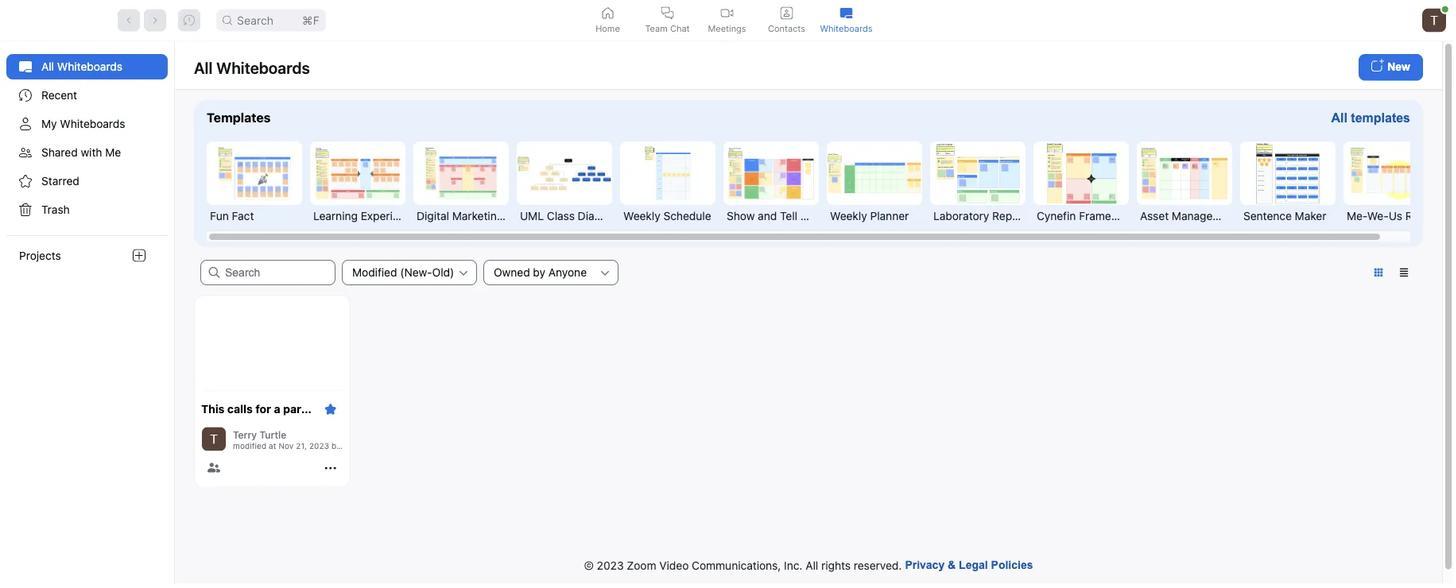 Task type: describe. For each thing, give the bounding box(es) containing it.
whiteboards button
[[817, 0, 876, 41]]

whiteboard small image
[[840, 7, 853, 19]]

chat
[[670, 23, 690, 33]]

home
[[596, 23, 620, 33]]

online image
[[1443, 6, 1449, 12]]

team
[[645, 23, 668, 33]]

avatar image
[[1423, 8, 1447, 32]]

meetings
[[708, 23, 746, 33]]

team chat button
[[638, 0, 698, 41]]

⌘f
[[302, 14, 320, 27]]

video on image
[[721, 7, 734, 19]]

meetings button
[[698, 0, 757, 41]]

team chat
[[645, 23, 690, 33]]



Task type: locate. For each thing, give the bounding box(es) containing it.
whiteboards
[[820, 23, 873, 33]]

magnifier image
[[223, 16, 232, 25], [223, 16, 232, 25]]

home button
[[578, 0, 638, 41]]

profile contact image
[[781, 7, 793, 19], [781, 7, 793, 19]]

video on image
[[721, 7, 734, 19]]

online image
[[1443, 6, 1449, 12]]

team chat image
[[661, 7, 674, 19], [661, 7, 674, 19]]

whiteboard small image
[[840, 7, 853, 19]]

contacts
[[768, 23, 806, 33]]

home small image
[[602, 7, 614, 19], [602, 7, 614, 19]]

search
[[237, 14, 274, 27]]

tab list containing home
[[578, 0, 876, 41]]

tab list
[[578, 0, 876, 41]]

contacts button
[[757, 0, 817, 41]]



Task type: vqa. For each thing, say whether or not it's contained in the screenshot.
the top Greg
no



